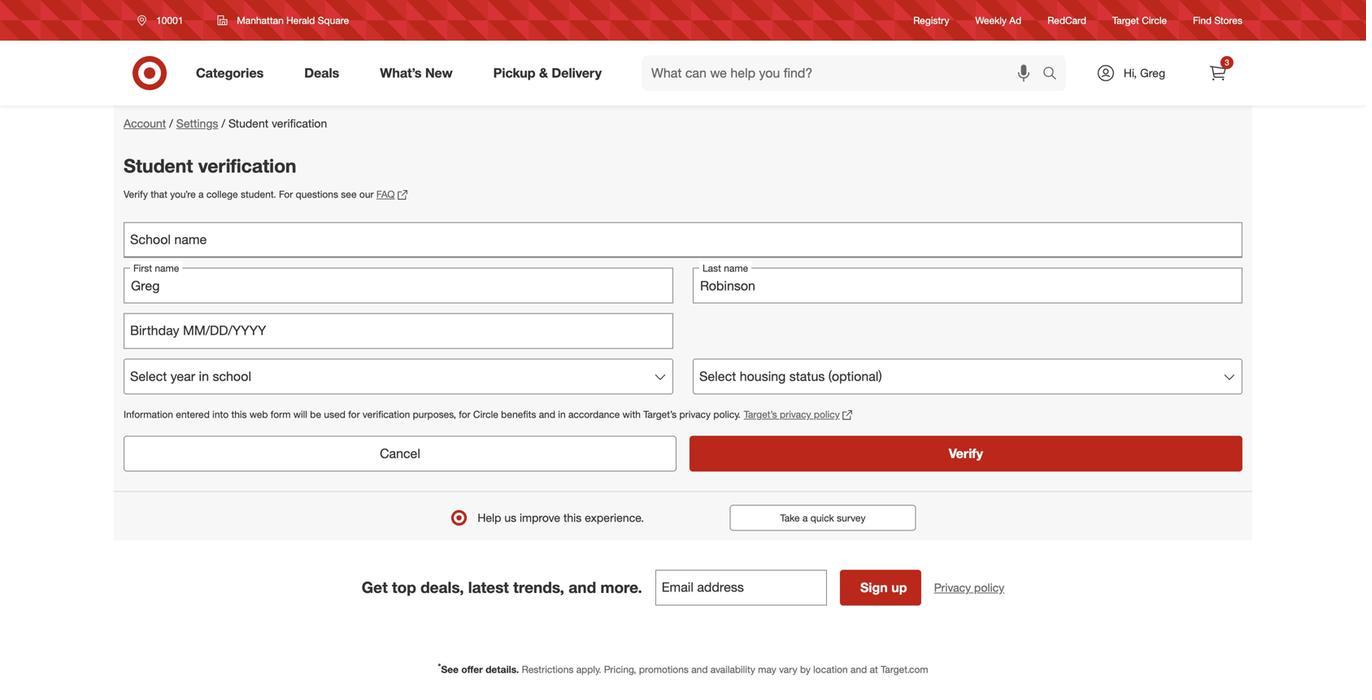 Task type: locate. For each thing, give the bounding box(es) containing it.
for
[[348, 409, 360, 421], [459, 409, 471, 421]]

0 vertical spatial this
[[231, 409, 247, 421]]

1 vertical spatial verify
[[949, 446, 983, 462]]

this for web
[[231, 409, 247, 421]]

find
[[1193, 14, 1212, 26]]

circle inside "target circle" "link"
[[1142, 14, 1167, 26]]

1 horizontal spatial privacy
[[780, 409, 811, 421]]

1 horizontal spatial target's
[[744, 409, 777, 421]]

a right the take at the right bottom of page
[[803, 512, 808, 525]]

/ left 'settings' link
[[169, 116, 173, 131]]

circle left benefits
[[473, 409, 498, 421]]

None text field
[[124, 223, 1243, 258]]

square
[[318, 14, 349, 26]]

be
[[310, 409, 321, 421]]

this right improve
[[564, 511, 582, 525]]

1 vertical spatial this
[[564, 511, 582, 525]]

1 / from the left
[[169, 116, 173, 131]]

1 horizontal spatial /
[[222, 116, 225, 131]]

that
[[151, 188, 167, 201]]

policy.
[[713, 409, 741, 421]]

/
[[169, 116, 173, 131], [222, 116, 225, 131]]

0 horizontal spatial policy
[[814, 409, 840, 421]]

target.com
[[881, 664, 928, 676]]

verify inside verify button
[[949, 446, 983, 462]]

0 horizontal spatial /
[[169, 116, 173, 131]]

target's right the policy.
[[744, 409, 777, 421]]

privacy right the policy.
[[780, 409, 811, 421]]

see
[[441, 664, 459, 676]]

up
[[892, 580, 907, 596]]

3
[[1225, 57, 1229, 68]]

what's new link
[[366, 55, 473, 91]]

target
[[1113, 14, 1139, 26]]

*
[[438, 662, 441, 672]]

0 vertical spatial verify
[[124, 188, 148, 201]]

student right settings
[[229, 116, 269, 131]]

1 vertical spatial verification
[[198, 155, 296, 177]]

1 vertical spatial policy
[[974, 581, 1005, 595]]

cancel
[[380, 446, 420, 462]]

what's new
[[380, 65, 453, 81]]

new
[[425, 65, 453, 81]]

availability
[[711, 664, 755, 676]]

account
[[124, 116, 166, 131]]

0 vertical spatial verification
[[272, 116, 327, 131]]

pricing,
[[604, 664, 636, 676]]

target's right with
[[643, 409, 677, 421]]

for right purposes,
[[459, 409, 471, 421]]

1 horizontal spatial verify
[[949, 446, 983, 462]]

1 target's from the left
[[643, 409, 677, 421]]

&
[[539, 65, 548, 81]]

0 vertical spatial student
[[229, 116, 269, 131]]

delivery
[[552, 65, 602, 81]]

used
[[324, 409, 346, 421]]

and
[[539, 409, 555, 421], [569, 579, 596, 597], [691, 664, 708, 676], [851, 664, 867, 676]]

0 horizontal spatial circle
[[473, 409, 498, 421]]

privacy policy link
[[934, 580, 1005, 596]]

student up that
[[124, 155, 193, 177]]

sign up button
[[840, 570, 921, 606]]

0 horizontal spatial a
[[198, 188, 204, 201]]

for right used
[[348, 409, 360, 421]]

2 vertical spatial verification
[[363, 409, 410, 421]]

herald
[[286, 14, 315, 26]]

at
[[870, 664, 878, 676]]

this right into on the left of the page
[[231, 409, 247, 421]]

privacy
[[934, 581, 971, 595]]

offer
[[461, 664, 483, 676]]

categories link
[[182, 55, 284, 91]]

10001
[[156, 14, 183, 26]]

0 horizontal spatial verify
[[124, 188, 148, 201]]

verify that you're a college student. for questions see our faq
[[124, 188, 395, 201]]

us
[[505, 511, 517, 525]]

into
[[212, 409, 229, 421]]

privacy left the policy.
[[679, 409, 711, 421]]

will
[[293, 409, 307, 421]]

0 horizontal spatial target's
[[643, 409, 677, 421]]

privacy
[[679, 409, 711, 421], [780, 409, 811, 421]]

get
[[362, 579, 388, 597]]

this for experience.
[[564, 511, 582, 525]]

information
[[124, 409, 173, 421]]

circle right target
[[1142, 14, 1167, 26]]

target's
[[643, 409, 677, 421], [744, 409, 777, 421]]

1 horizontal spatial a
[[803, 512, 808, 525]]

verification down deals
[[272, 116, 327, 131]]

pickup & delivery
[[493, 65, 602, 81]]

0 horizontal spatial privacy
[[679, 409, 711, 421]]

1 vertical spatial a
[[803, 512, 808, 525]]

1 horizontal spatial circle
[[1142, 14, 1167, 26]]

1 horizontal spatial for
[[459, 409, 471, 421]]

and left more.
[[569, 579, 596, 597]]

verify for verify that you're a college student. for questions see our faq
[[124, 188, 148, 201]]

0 horizontal spatial student
[[124, 155, 193, 177]]

this
[[231, 409, 247, 421], [564, 511, 582, 525]]

a
[[198, 188, 204, 201], [803, 512, 808, 525]]

hi,
[[1124, 66, 1137, 80]]

search
[[1035, 67, 1074, 83]]

see
[[341, 188, 357, 201]]

1 privacy from the left
[[679, 409, 711, 421]]

accordance
[[568, 409, 620, 421]]

deals link
[[291, 55, 360, 91]]

promotions
[[639, 664, 689, 676]]

verify
[[124, 188, 148, 201], [949, 446, 983, 462]]

0 horizontal spatial for
[[348, 409, 360, 421]]

a right you're
[[198, 188, 204, 201]]

verify for verify
[[949, 446, 983, 462]]

1 horizontal spatial this
[[564, 511, 582, 525]]

may
[[758, 664, 776, 676]]

0 horizontal spatial this
[[231, 409, 247, 421]]

2 for from the left
[[459, 409, 471, 421]]

verification up the cancel on the left bottom of page
[[363, 409, 410, 421]]

0 vertical spatial circle
[[1142, 14, 1167, 26]]

entered
[[176, 409, 210, 421]]

/ right 'settings' link
[[222, 116, 225, 131]]

None telephone field
[[124, 314, 673, 349]]

policy
[[814, 409, 840, 421], [974, 581, 1005, 595]]

verify button
[[690, 436, 1243, 472]]

target circle link
[[1113, 13, 1167, 27]]

verification up student.
[[198, 155, 296, 177]]

trends,
[[513, 579, 564, 597]]

None text field
[[124, 268, 673, 304], [693, 268, 1243, 304], [655, 570, 827, 606], [124, 268, 673, 304], [693, 268, 1243, 304], [655, 570, 827, 606]]

weekly ad link
[[976, 13, 1022, 27]]

and left "in"
[[539, 409, 555, 421]]

take a quick survey button
[[730, 505, 916, 531]]

find stores
[[1193, 14, 1243, 26]]

1 horizontal spatial policy
[[974, 581, 1005, 595]]



Task type: vqa. For each thing, say whether or not it's contained in the screenshot.
'may'
yes



Task type: describe. For each thing, give the bounding box(es) containing it.
weekly ad
[[976, 14, 1022, 26]]

categories
[[196, 65, 264, 81]]

0 vertical spatial policy
[[814, 409, 840, 421]]

in
[[558, 409, 566, 421]]

weekly
[[976, 14, 1007, 26]]

information entered into this web form will be used for verification purposes, for circle benefits and in accordance with target's privacy policy. target's privacy policy
[[124, 409, 840, 421]]

details.
[[486, 664, 519, 676]]

cancel button
[[124, 436, 677, 472]]

and left at
[[851, 664, 867, 676]]

college
[[206, 188, 238, 201]]

find stores link
[[1193, 13, 1243, 27]]

registry link
[[913, 13, 949, 27]]

redcard
[[1048, 14, 1087, 26]]

more.
[[601, 579, 642, 597]]

settings link
[[176, 116, 218, 131]]

0 vertical spatial a
[[198, 188, 204, 201]]

benefits
[[501, 409, 536, 421]]

you're
[[170, 188, 196, 201]]

by
[[800, 664, 811, 676]]

1 horizontal spatial student
[[229, 116, 269, 131]]

pickup
[[493, 65, 536, 81]]

restrictions
[[522, 664, 574, 676]]

web
[[250, 409, 268, 421]]

What can we help you find? suggestions appear below search field
[[642, 55, 1047, 91]]

experience.
[[585, 511, 644, 525]]

search button
[[1035, 55, 1074, 94]]

manhattan
[[237, 14, 284, 26]]

sign
[[860, 580, 888, 596]]

10001 button
[[127, 6, 200, 35]]

take a quick survey
[[780, 512, 866, 525]]

redcard link
[[1048, 13, 1087, 27]]

manhattan herald square button
[[207, 6, 360, 35]]

deals
[[304, 65, 339, 81]]

help us improve this experience.
[[478, 511, 644, 525]]

* see offer details. restrictions apply. pricing, promotions and availability may vary by location and at target.com
[[438, 662, 928, 676]]

account / settings / student verification
[[124, 116, 327, 131]]

policy inside privacy policy link
[[974, 581, 1005, 595]]

stores
[[1215, 14, 1243, 26]]

location
[[813, 664, 848, 676]]

1 vertical spatial circle
[[473, 409, 498, 421]]

vary
[[779, 664, 797, 676]]

latest
[[468, 579, 509, 597]]

student.
[[241, 188, 276, 201]]

3 link
[[1200, 55, 1236, 91]]

1 vertical spatial student
[[124, 155, 193, 177]]

2 target's from the left
[[744, 409, 777, 421]]

help
[[478, 511, 501, 525]]

account link
[[124, 116, 166, 131]]

deals,
[[421, 579, 464, 597]]

target's privacy policy link
[[744, 409, 853, 421]]

a inside button
[[803, 512, 808, 525]]

pickup & delivery link
[[480, 55, 622, 91]]

form
[[271, 409, 291, 421]]

faq link
[[376, 188, 408, 201]]

questions
[[296, 188, 338, 201]]

and left the availability
[[691, 664, 708, 676]]

take
[[780, 512, 800, 525]]

for
[[279, 188, 293, 201]]

faq
[[376, 188, 395, 201]]

purposes,
[[413, 409, 456, 421]]

improve
[[520, 511, 560, 525]]

sign up
[[860, 580, 907, 596]]

quick
[[811, 512, 834, 525]]

2 privacy from the left
[[780, 409, 811, 421]]

our
[[359, 188, 374, 201]]

top
[[392, 579, 416, 597]]

survey
[[837, 512, 866, 525]]

manhattan herald square
[[237, 14, 349, 26]]

ad
[[1010, 14, 1022, 26]]

target circle
[[1113, 14, 1167, 26]]

greg
[[1140, 66, 1165, 80]]

get top deals, latest trends, and more.
[[362, 579, 642, 597]]

1 for from the left
[[348, 409, 360, 421]]

2 / from the left
[[222, 116, 225, 131]]

privacy policy
[[934, 581, 1005, 595]]

apply.
[[576, 664, 601, 676]]

what's
[[380, 65, 422, 81]]

student verification
[[124, 155, 296, 177]]

hi, greg
[[1124, 66, 1165, 80]]

registry
[[913, 14, 949, 26]]

with
[[623, 409, 641, 421]]



